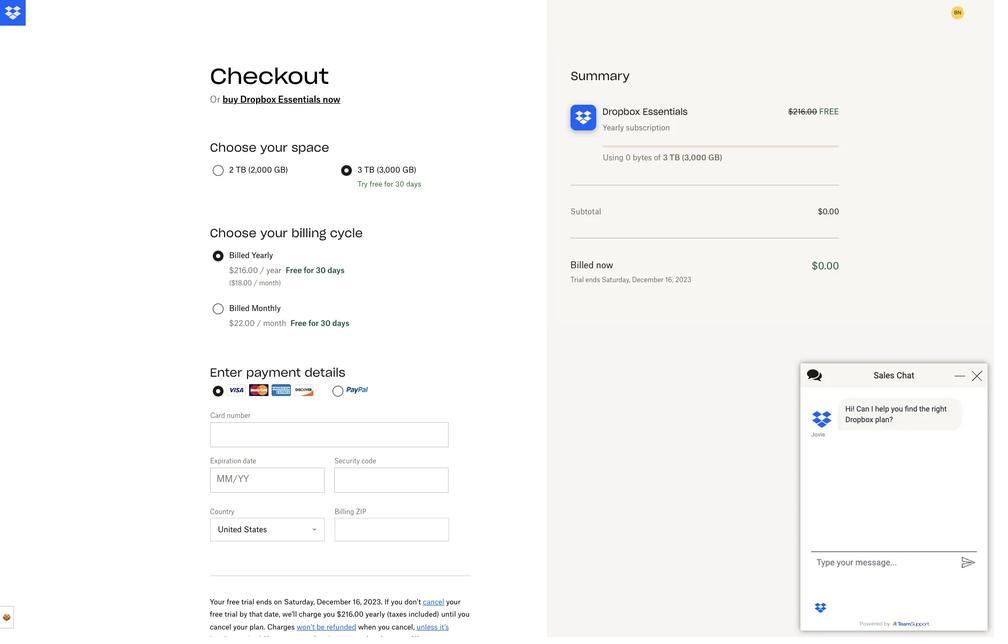 Task type: locate. For each thing, give the bounding box(es) containing it.
1 horizontal spatial 3
[[663, 153, 668, 162]]

1 vertical spatial 16,
[[353, 598, 362, 607]]

2 vertical spatial $216.00
[[337, 611, 364, 619]]

space
[[292, 140, 330, 155]]

trial for ends
[[242, 598, 255, 607]]

ends
[[586, 276, 601, 284], [256, 598, 272, 607]]

progress bar
[[603, 146, 840, 148]]

for right year
[[304, 266, 314, 275]]

0 vertical spatial december
[[633, 276, 664, 284]]

mastercard image
[[249, 385, 268, 397]]

dropbox inside summary list
[[603, 106, 641, 117]]

0 horizontal spatial tb
[[236, 165, 246, 174]]

(3,000 right of
[[682, 153, 707, 162]]

$216.00
[[789, 107, 818, 116], [229, 266, 258, 275], [337, 611, 364, 619]]

free right "month"
[[291, 319, 307, 328]]

0 horizontal spatial now
[[323, 94, 341, 105]]

cancel inside 'your free trial by that date, we'll charge you $216.00 yearly (taxes included) until you cancel your plan. charges'
[[210, 623, 231, 632]]

0 vertical spatial 3
[[663, 153, 668, 162]]

2
[[229, 165, 234, 174]]

0 horizontal spatial dropbox
[[240, 94, 276, 105]]

billed inside "billed now trial ends saturday, december 16, 2023"
[[571, 260, 595, 271]]

you right until
[[458, 611, 470, 619]]

essentials down "checkout"
[[278, 94, 321, 105]]

gb)
[[709, 153, 723, 162], [274, 165, 288, 174], [403, 165, 417, 174]]

/ for monthly
[[257, 319, 261, 328]]

billed
[[229, 251, 250, 260], [571, 260, 595, 271], [229, 304, 250, 313]]

1 vertical spatial 30
[[316, 266, 326, 275]]

2 horizontal spatial gb)
[[709, 153, 723, 162]]

1 vertical spatial yearly
[[252, 251, 273, 260]]

cancel link
[[423, 598, 445, 607]]

1 choose from the top
[[210, 140, 257, 155]]

/
[[260, 266, 264, 275], [254, 279, 258, 287], [257, 319, 261, 328]]

dropbox
[[240, 94, 276, 105], [603, 106, 641, 117]]

your up required
[[233, 623, 248, 632]]

tb right the 2
[[236, 165, 246, 174]]

yearly up year
[[252, 251, 273, 260]]

yearly up using
[[603, 123, 625, 132]]

(3,000 up "try free for 30 days"
[[377, 165, 401, 174]]

free right year
[[286, 266, 302, 275]]

1 vertical spatial /
[[254, 279, 258, 287]]

saturday, up the we'll
[[284, 598, 315, 607]]

1 horizontal spatial (3,000
[[682, 153, 707, 162]]

yearly
[[603, 123, 625, 132], [252, 251, 273, 260]]

1 vertical spatial days
[[328, 266, 345, 275]]

1 vertical spatial free
[[227, 598, 240, 607]]

0 vertical spatial 30
[[395, 180, 404, 188]]

saturday, inside "billed now trial ends saturday, december 16, 2023"
[[603, 276, 631, 284]]

on
[[274, 598, 282, 607]]

1 vertical spatial (3,000
[[377, 165, 401, 174]]

your up (2,000
[[260, 140, 288, 155]]

trial
[[242, 598, 255, 607], [225, 611, 238, 619]]

0 vertical spatial days
[[406, 180, 422, 188]]

ends for free
[[256, 598, 272, 607]]

for down the 3 tb (3,000 gb)
[[385, 180, 394, 188]]

essentials up subscription
[[644, 106, 688, 117]]

(2,000
[[248, 165, 272, 174]]

30 down the 3 tb (3,000 gb)
[[395, 180, 404, 188]]

days for $216.00 / year free for 30 days ($18.00 / month)
[[328, 266, 345, 275]]

cancel
[[423, 598, 445, 607], [210, 623, 231, 632]]

trial left by
[[225, 611, 238, 619]]

billed for now
[[571, 260, 595, 271]]

0 horizontal spatial essentials
[[278, 94, 321, 105]]

discover image
[[294, 385, 313, 397]]

won't
[[297, 623, 315, 632]]

cancel up included)
[[423, 598, 445, 607]]

days inside $216.00 / year free for 30 days ($18.00 / month)
[[328, 266, 345, 275]]

be
[[317, 623, 325, 632]]

0
[[626, 153, 631, 162]]

1 horizontal spatial cancel
[[423, 598, 445, 607]]

option group
[[208, 385, 473, 411]]

0 horizontal spatial cancel
[[210, 623, 231, 632]]

unless
[[417, 623, 438, 632]]

ends inside "billed now trial ends saturday, december 16, 2023"
[[586, 276, 601, 284]]

december inside "billed now trial ends saturday, december 16, 2023"
[[633, 276, 664, 284]]

tb right of
[[670, 153, 680, 162]]

free
[[370, 180, 383, 188], [227, 598, 240, 607], [210, 611, 223, 619]]

you right "if"
[[391, 598, 403, 607]]

0 vertical spatial yearly
[[603, 123, 625, 132]]

0 horizontal spatial (3,000
[[377, 165, 401, 174]]

charges
[[267, 623, 295, 632]]

1 vertical spatial free
[[291, 319, 307, 328]]

1 vertical spatial ends
[[256, 598, 272, 607]]

1 horizontal spatial essentials
[[644, 106, 688, 117]]

0 vertical spatial free
[[286, 266, 302, 275]]

dropbox up 'yearly subscription'
[[603, 106, 641, 117]]

16, inside "billed now trial ends saturday, december 16, 2023"
[[666, 276, 674, 284]]

december
[[633, 276, 664, 284], [317, 598, 351, 607]]

2 vertical spatial 30
[[321, 319, 331, 328]]

1 horizontal spatial trial
[[242, 598, 255, 607]]

for for $216.00 / year free for 30 days ($18.00 / month)
[[304, 266, 314, 275]]

days up details
[[333, 319, 350, 328]]

free right try
[[370, 180, 383, 188]]

free for free for 30 days
[[291, 319, 307, 328]]

0 horizontal spatial saturday,
[[284, 598, 315, 607]]

tb
[[670, 153, 680, 162], [236, 165, 246, 174], [364, 165, 375, 174]]

0 vertical spatial 16,
[[666, 276, 674, 284]]

tb for 2 tb (2,000 gb)
[[236, 165, 246, 174]]

amex image
[[272, 385, 291, 397]]

1 horizontal spatial december
[[633, 276, 664, 284]]

tb for 3 tb (3,000 gb)
[[364, 165, 375, 174]]

ends right the trial
[[586, 276, 601, 284]]

1 horizontal spatial saturday,
[[603, 276, 631, 284]]

for inside $216.00 / year free for 30 days ($18.00 / month)
[[304, 266, 314, 275]]

$22.00 / month free for 30 days
[[229, 319, 350, 328]]

Billed Monthly radio
[[213, 304, 223, 315]]

0 vertical spatial essentials
[[278, 94, 321, 105]]

your
[[260, 140, 288, 155], [260, 226, 288, 241], [446, 598, 461, 607], [233, 623, 248, 632]]

dropbox inside 'checkout or buy dropbox essentials now'
[[240, 94, 276, 105]]

1 horizontal spatial 16,
[[666, 276, 674, 284]]

2023
[[676, 276, 692, 284]]

billed up $22.00
[[229, 304, 250, 313]]

1 horizontal spatial $216.00
[[337, 611, 364, 619]]

0 horizontal spatial gb)
[[274, 165, 288, 174]]

1 horizontal spatial yearly
[[603, 123, 625, 132]]

30 for $216.00 / year free for 30 days ($18.00 / month)
[[316, 266, 326, 275]]

(taxes
[[387, 611, 407, 619]]

days down cycle
[[328, 266, 345, 275]]

0 vertical spatial billed
[[229, 251, 250, 260]]

1 vertical spatial cancel
[[210, 623, 231, 632]]

$216.00 inside 'your free trial by that date, we'll charge you $216.00 yearly (taxes included) until you cancel your plan. charges'
[[337, 611, 364, 619]]

free inside $216.00 / year free for 30 days ($18.00 / month)
[[286, 266, 302, 275]]

0 vertical spatial cancel
[[423, 598, 445, 607]]

/ down billed monthly
[[257, 319, 261, 328]]

2 vertical spatial for
[[309, 319, 319, 328]]

30
[[395, 180, 404, 188], [316, 266, 326, 275], [321, 319, 331, 328]]

summary
[[571, 68, 630, 83]]

1 horizontal spatial tb
[[364, 165, 375, 174]]

now
[[323, 94, 341, 105], [597, 260, 614, 271]]

zip
[[356, 508, 366, 516]]

0 vertical spatial now
[[323, 94, 341, 105]]

enter payment details
[[210, 365, 346, 380]]

saturday, right the trial
[[603, 276, 631, 284]]

3 TB (3,000 GB) radio
[[341, 165, 352, 176]]

2 horizontal spatial $216.00
[[789, 107, 818, 116]]

december left 2023
[[633, 276, 664, 284]]

3 right 3 tb (3,000 gb) try free for 30 days option
[[358, 165, 362, 174]]

your up the billed yearly
[[260, 226, 288, 241]]

0 vertical spatial trial
[[242, 598, 255, 607]]

choose
[[210, 140, 257, 155], [210, 226, 257, 241]]

1 vertical spatial choose
[[210, 226, 257, 241]]

/ left month)
[[254, 279, 258, 287]]

using 0 bytes of 3 tb (3,000 gb)
[[603, 153, 723, 162]]

2 horizontal spatial tb
[[670, 153, 680, 162]]

0 horizontal spatial december
[[317, 598, 351, 607]]

0 vertical spatial (3,000
[[682, 153, 707, 162]]

0 vertical spatial dropbox
[[240, 94, 276, 105]]

billed up the trial
[[571, 260, 595, 271]]

1 horizontal spatial ends
[[586, 276, 601, 284]]

days
[[406, 180, 422, 188], [328, 266, 345, 275], [333, 319, 350, 328]]

2 vertical spatial /
[[257, 319, 261, 328]]

ends for now
[[586, 276, 601, 284]]

1 vertical spatial now
[[597, 260, 614, 271]]

30 down 'billing'
[[316, 266, 326, 275]]

december up won't be refunded link
[[317, 598, 351, 607]]

you
[[391, 598, 403, 607], [323, 611, 335, 619], [458, 611, 470, 619], [378, 623, 390, 632]]

1 horizontal spatial free
[[227, 598, 240, 607]]

progress bar inside summary list
[[603, 146, 840, 148]]

ends left on
[[256, 598, 272, 607]]

16, left 2023
[[666, 276, 674, 284]]

for right "month"
[[309, 319, 319, 328]]

$216.00 inside $216.00 / year free for 30 days ($18.00 / month)
[[229, 266, 258, 275]]

choose up billed yearly radio
[[210, 226, 257, 241]]

/ left year
[[260, 266, 264, 275]]

Billed Yearly radio
[[213, 251, 223, 262]]

free inside 'your free trial by that date, we'll charge you $216.00 yearly (taxes included) until you cancel your plan. charges'
[[210, 611, 223, 619]]

cancel up legally
[[210, 623, 231, 632]]

0 horizontal spatial 16,
[[353, 598, 362, 607]]

2 choose from the top
[[210, 226, 257, 241]]

don't
[[405, 598, 421, 607]]

0 vertical spatial ends
[[586, 276, 601, 284]]

$216.00 free
[[789, 107, 840, 116]]

0 horizontal spatial 3
[[358, 165, 362, 174]]

yearly subscription
[[603, 123, 671, 132]]

1 vertical spatial for
[[304, 266, 314, 275]]

0 horizontal spatial trial
[[225, 611, 238, 619]]

$216.00 up won't be refunded when you cancel,
[[337, 611, 364, 619]]

dropbox down "checkout"
[[240, 94, 276, 105]]

(3,000 inside summary list
[[682, 153, 707, 162]]

try
[[358, 180, 368, 188]]

plan.
[[250, 623, 266, 632]]

$216.00 inside summary list
[[789, 107, 818, 116]]

0 vertical spatial choose
[[210, 140, 257, 155]]

essentials
[[278, 94, 321, 105], [644, 106, 688, 117]]

free
[[286, 266, 302, 275], [291, 319, 307, 328]]

trial inside 'your free trial by that date, we'll charge you $216.00 yearly (taxes included) until you cancel your plan. charges'
[[225, 611, 238, 619]]

0 vertical spatial saturday,
[[603, 276, 631, 284]]

if
[[385, 598, 389, 607]]

1 vertical spatial $216.00
[[229, 266, 258, 275]]

gb) for 3 tb (3,000 gb)
[[403, 165, 417, 174]]

free down your
[[210, 611, 223, 619]]

days down the 3 tb (3,000 gb)
[[406, 180, 422, 188]]

3 right of
[[663, 153, 668, 162]]

dropbox essentials
[[603, 106, 688, 117]]

buy dropbox essentials now link
[[223, 94, 341, 105]]

None radio
[[333, 386, 343, 397]]

1 vertical spatial dropbox
[[603, 106, 641, 117]]

2 vertical spatial billed
[[229, 304, 250, 313]]

choose up the 2
[[210, 140, 257, 155]]

$22.00
[[229, 319, 255, 328]]

1 horizontal spatial now
[[597, 260, 614, 271]]

trial up by
[[242, 598, 255, 607]]

billed for yearly
[[229, 251, 250, 260]]

30 for $22.00 / month free for 30 days
[[321, 319, 331, 328]]

1 vertical spatial december
[[317, 598, 351, 607]]

choose for choose your billing cycle
[[210, 226, 257, 241]]

charge
[[299, 611, 322, 619]]

1 vertical spatial trial
[[225, 611, 238, 619]]

0 horizontal spatial $216.00
[[229, 266, 258, 275]]

2 vertical spatial free
[[210, 611, 223, 619]]

0 vertical spatial for
[[385, 180, 394, 188]]

2 horizontal spatial free
[[370, 180, 383, 188]]

$216.00 for subtotal
[[789, 107, 818, 116]]

free right your
[[227, 598, 240, 607]]

(3,000
[[682, 153, 707, 162], [377, 165, 401, 174]]

$216.00 left free
[[789, 107, 818, 116]]

1 vertical spatial billed
[[571, 260, 595, 271]]

tb up try
[[364, 165, 375, 174]]

1 horizontal spatial gb)
[[403, 165, 417, 174]]

1 vertical spatial essentials
[[644, 106, 688, 117]]

that
[[249, 611, 263, 619]]

or
[[210, 94, 220, 105]]

included)
[[409, 611, 440, 619]]

free for ($18.00 / month)
[[286, 266, 302, 275]]

month
[[263, 319, 286, 328]]

16, left 2023.
[[353, 598, 362, 607]]

subscription
[[627, 123, 671, 132]]

0 vertical spatial $216.00
[[789, 107, 818, 116]]

billed right billed yearly radio
[[229, 251, 250, 260]]

of
[[654, 153, 661, 162]]

cancel,
[[392, 623, 415, 632]]

None radio
[[213, 386, 223, 397]]

free for try free for 30 days
[[370, 180, 383, 188]]

0 horizontal spatial ends
[[256, 598, 272, 607]]

1 horizontal spatial dropbox
[[603, 106, 641, 117]]

3
[[663, 153, 668, 162], [358, 165, 362, 174]]

date,
[[264, 611, 280, 619]]

yearly
[[366, 611, 385, 619]]

/ for yearly
[[260, 266, 264, 275]]

0 horizontal spatial yearly
[[252, 251, 273, 260]]

30 inside $216.00 / year free for 30 days ($18.00 / month)
[[316, 266, 326, 275]]

16,
[[666, 276, 674, 284], [353, 598, 362, 607]]

0 vertical spatial free
[[370, 180, 383, 188]]

2 vertical spatial days
[[333, 319, 350, 328]]

30 up details
[[321, 319, 331, 328]]

0 vertical spatial /
[[260, 266, 264, 275]]

0 horizontal spatial free
[[210, 611, 223, 619]]

$216.00 up ($18.00 at the left top
[[229, 266, 258, 275]]

2 tb (2,000 gb)
[[229, 165, 288, 174]]



Task type: describe. For each thing, give the bounding box(es) containing it.
now inside "billed now trial ends saturday, december 16, 2023"
[[597, 260, 614, 271]]

unless it's legally required
[[210, 623, 449, 638]]

by
[[240, 611, 247, 619]]

Billing ZIP text field
[[335, 519, 450, 542]]

monthly
[[252, 304, 281, 313]]

free for your free trial by that date, we'll charge you $216.00 yearly (taxes included) until you cancel your plan. charges
[[210, 611, 223, 619]]

you down your free trial ends on saturday, december 16, 2023. if you don't cancel
[[323, 611, 335, 619]]

choose for choose your space
[[210, 140, 257, 155]]

bn
[[955, 9, 962, 16]]

2 TB (2,000 GB) radio
[[213, 165, 223, 176]]

country
[[210, 508, 235, 516]]

$216.00 / year free for 30 days ($18.00 / month)
[[229, 266, 345, 287]]

billed monthly
[[229, 304, 281, 313]]

paypal image
[[346, 387, 368, 395]]

billing
[[335, 508, 354, 516]]

now inside 'checkout or buy dropbox essentials now'
[[323, 94, 341, 105]]

buy
[[223, 94, 238, 105]]

billing zip
[[335, 508, 366, 516]]

($18.00
[[229, 279, 252, 287]]

month)
[[259, 279, 281, 287]]

choose your space
[[210, 140, 330, 155]]

2023.
[[364, 598, 383, 607]]

won't be refunded when you cancel,
[[297, 623, 417, 632]]

checkout or buy dropbox essentials now
[[210, 63, 341, 105]]

bn button
[[950, 4, 967, 21]]

0 vertical spatial $0.00
[[819, 207, 840, 216]]

1 vertical spatial 3
[[358, 165, 362, 174]]

bytes
[[633, 153, 652, 162]]

your
[[210, 598, 225, 607]]

summary list
[[571, 68, 840, 286]]

3 tb (3,000 gb)
[[358, 165, 417, 174]]

we'll
[[282, 611, 297, 619]]

try free for 30 days
[[358, 180, 422, 188]]

refunded
[[327, 623, 357, 632]]

it's
[[440, 623, 449, 632]]

billing
[[292, 226, 326, 241]]

$216.00 for enter payment details
[[229, 266, 258, 275]]

your free trial ends on saturday, december 16, 2023. if you don't cancel
[[210, 598, 445, 607]]

when
[[358, 623, 376, 632]]

1 vertical spatial $0.00
[[812, 260, 840, 272]]

billed now trial ends saturday, december 16, 2023
[[571, 260, 692, 284]]

details
[[305, 365, 346, 380]]

trial for by
[[225, 611, 238, 619]]

essentials inside summary list
[[644, 106, 688, 117]]

year
[[267, 266, 282, 275]]

payment
[[246, 365, 301, 380]]

checkout
[[210, 63, 329, 90]]

visa image
[[227, 385, 246, 397]]

you down yearly
[[378, 623, 390, 632]]

billed yearly
[[229, 251, 273, 260]]

your free trial by that date, we'll charge you $216.00 yearly (taxes included) until you cancel your plan. charges
[[210, 598, 470, 632]]

enter
[[210, 365, 242, 380]]

3 inside summary list
[[663, 153, 668, 162]]

for for $22.00 / month free for 30 days
[[309, 319, 319, 328]]

free for your free trial ends on saturday, december 16, 2023. if you don't cancel
[[227, 598, 240, 607]]

gb) inside summary list
[[709, 153, 723, 162]]

using
[[603, 153, 624, 162]]

your up until
[[446, 598, 461, 607]]

billed for monthly
[[229, 304, 250, 313]]

won't be refunded link
[[297, 623, 357, 632]]

choose your billing cycle
[[210, 226, 363, 241]]

subtotal
[[571, 207, 602, 216]]

cycle
[[330, 226, 363, 241]]

free
[[820, 107, 840, 116]]

tb inside summary list
[[670, 153, 680, 162]]

until
[[441, 611, 456, 619]]

gb) for 2 tb (2,000 gb)
[[274, 165, 288, 174]]

1 vertical spatial saturday,
[[284, 598, 315, 607]]

yearly inside summary list
[[603, 123, 625, 132]]

days for $22.00 / month free for 30 days
[[333, 319, 350, 328]]

legally
[[210, 636, 231, 638]]

required
[[233, 636, 261, 638]]

trial
[[571, 276, 585, 284]]

unless it's legally required link
[[210, 623, 449, 638]]

essentials inside 'checkout or buy dropbox essentials now'
[[278, 94, 321, 105]]



Task type: vqa. For each thing, say whether or not it's contained in the screenshot.
The Hasn'T
no



